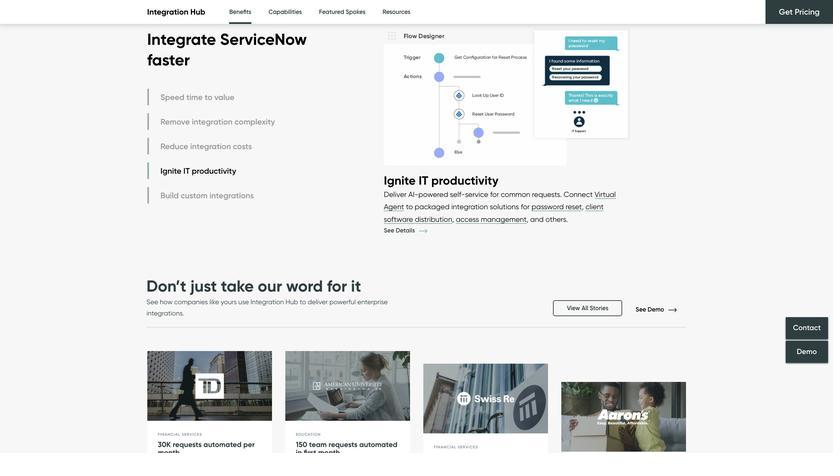 Task type: describe. For each thing, give the bounding box(es) containing it.
integration for reduce
[[190, 142, 231, 151]]

view all stories
[[567, 305, 609, 312]]

and
[[530, 215, 544, 224]]

access management link
[[456, 215, 527, 224]]

client
[[586, 203, 604, 211]]

packaged
[[415, 203, 450, 211]]

reset
[[566, 203, 582, 211]]

complexity
[[235, 117, 275, 127]]

yours
[[221, 298, 237, 306]]

automated inside 30k requests automated per month
[[204, 441, 242, 450]]

1 horizontal spatial productivity
[[431, 173, 499, 188]]

featured
[[319, 8, 344, 16]]

get pricing link
[[766, 0, 833, 24]]

30k requests automated per month
[[158, 441, 255, 454]]

software
[[384, 215, 413, 224]]

companies
[[174, 298, 208, 306]]

in
[[296, 449, 302, 454]]

client software distribution
[[384, 203, 604, 224]]

demo link
[[786, 341, 828, 363]]

1 horizontal spatial ,
[[527, 215, 529, 224]]

see for see details
[[384, 227, 394, 234]]

integration for remove
[[192, 117, 233, 127]]

virtual
[[595, 190, 616, 199]]

benefits link
[[229, 0, 251, 26]]

servicenow
[[220, 29, 307, 49]]

integrated chatbot to optimize it service operations image
[[384, 21, 631, 173]]

deliver
[[384, 190, 407, 199]]

spokes
[[346, 8, 366, 16]]

stories
[[590, 305, 609, 312]]

resources
[[383, 8, 411, 16]]

0 vertical spatial demo
[[648, 306, 664, 314]]

speed time to value link
[[147, 89, 277, 106]]

0 horizontal spatial productivity
[[192, 166, 236, 176]]

build custom integrations
[[160, 191, 254, 200]]

remove integration complexity link
[[147, 114, 277, 130]]

pricing
[[795, 7, 820, 17]]

build
[[160, 191, 179, 200]]

automated inside 150 team requests automated in first month
[[359, 441, 397, 450]]

word
[[286, 276, 323, 296]]

ai-
[[408, 190, 419, 199]]

month inside 30k requests automated per month
[[158, 449, 180, 454]]

featured spokes
[[319, 8, 366, 16]]

1 horizontal spatial ignite
[[384, 173, 416, 188]]

remove
[[160, 117, 190, 127]]

virtual agent
[[384, 190, 616, 211]]

build custom integrations link
[[147, 187, 277, 204]]

password reset link
[[532, 203, 582, 212]]

reduce
[[160, 142, 188, 151]]

see demo link
[[636, 306, 687, 314]]

get pricing
[[779, 7, 820, 17]]

management
[[481, 215, 527, 224]]

details
[[396, 227, 415, 234]]

virtual agent link
[[384, 190, 616, 212]]

speed time to value
[[160, 92, 234, 102]]

deliver ai-powered self-service for common requests. connect
[[384, 190, 595, 199]]

0 horizontal spatial it
[[183, 166, 190, 176]]

featured spokes link
[[319, 0, 366, 24]]

see details
[[384, 227, 417, 234]]

view all stories link
[[553, 301, 623, 317]]

access
[[456, 215, 479, 224]]

see demo
[[636, 306, 666, 314]]

custom
[[181, 191, 208, 200]]

integrations
[[210, 191, 254, 200]]

speed
[[160, 92, 184, 102]]

aaron's strengthens customer focus and grows revenue image
[[561, 383, 686, 453]]

integrate servicenow faster
[[147, 29, 307, 70]]

contact
[[793, 324, 821, 333]]

reduce integration costs link
[[147, 138, 277, 155]]

demo inside demo "link"
[[797, 348, 817, 357]]

150 team requests automated in first month
[[296, 441, 397, 454]]

requests.
[[532, 190, 562, 199]]

month inside 150 team requests automated in first month
[[318, 449, 340, 454]]

0 horizontal spatial hub
[[190, 7, 205, 17]]

integrate
[[147, 29, 216, 49]]

0 horizontal spatial ignite it productivity
[[160, 166, 236, 176]]

integrations.
[[147, 310, 184, 318]]

0 vertical spatial integration
[[147, 7, 188, 17]]

just
[[190, 276, 217, 296]]

reduce integration costs
[[160, 142, 252, 151]]



Task type: vqa. For each thing, say whether or not it's contained in the screenshot.
Connect your enterprise link
no



Task type: locate. For each thing, give the bounding box(es) containing it.
productivity
[[192, 166, 236, 176], [431, 173, 499, 188]]

ignite it productivity up the powered on the top right of page
[[384, 173, 499, 188]]

first
[[304, 449, 316, 454]]

0 horizontal spatial for
[[327, 276, 347, 296]]

our
[[258, 276, 282, 296]]

swiss re trailblazes cross-enterprise digital workflows image
[[423, 364, 548, 435]]

0 horizontal spatial month
[[158, 449, 180, 454]]

requests
[[173, 441, 202, 450], [329, 441, 358, 450]]

costs
[[233, 142, 252, 151]]

see inside don't just take our word for it see how companies like yours use integration hub to deliver powerful enterprise integrations.
[[147, 298, 158, 306]]

,
[[582, 203, 584, 211], [452, 215, 454, 224], [527, 215, 529, 224]]

integration hub
[[147, 7, 205, 17]]

hub
[[190, 7, 205, 17], [286, 298, 298, 306]]

automated
[[204, 441, 242, 450], [359, 441, 397, 450]]

powerful
[[330, 298, 356, 306]]

30k
[[158, 441, 171, 450]]

0 horizontal spatial see
[[147, 298, 158, 306]]

integration
[[147, 7, 188, 17], [251, 298, 284, 306]]

0 horizontal spatial demo
[[648, 306, 664, 314]]

2 vertical spatial for
[[327, 276, 347, 296]]

0 horizontal spatial ignite
[[160, 166, 181, 176]]

150
[[296, 441, 307, 450]]

for up powerful
[[327, 276, 347, 296]]

requests right 30k
[[173, 441, 202, 450]]

ignite
[[160, 166, 181, 176], [384, 173, 416, 188]]

capabilities link
[[269, 0, 302, 24]]

team
[[309, 441, 327, 450]]

demo
[[648, 306, 664, 314], [797, 348, 817, 357]]

1 horizontal spatial automated
[[359, 441, 397, 450]]

take
[[221, 276, 254, 296]]

0 horizontal spatial integration
[[147, 7, 188, 17]]

integration down speed time to value link
[[192, 117, 233, 127]]

1 horizontal spatial demo
[[797, 348, 817, 357]]

get
[[779, 7, 793, 17]]

1 horizontal spatial ignite it productivity
[[384, 173, 499, 188]]

use
[[238, 298, 249, 306]]

self-
[[450, 190, 465, 199]]

to left deliver
[[300, 298, 306, 306]]

integration
[[192, 117, 233, 127], [190, 142, 231, 151], [451, 203, 488, 211]]

requests inside 150 team requests automated in first month
[[329, 441, 358, 450]]

it up custom
[[183, 166, 190, 176]]

hub up the integrate
[[190, 7, 205, 17]]

see
[[384, 227, 394, 234], [147, 298, 158, 306], [636, 306, 646, 314]]

integration up the integrate
[[147, 7, 188, 17]]

2 vertical spatial integration
[[451, 203, 488, 211]]

faster
[[147, 50, 190, 70]]

integration up access
[[451, 203, 488, 211]]

to inside speed time to value link
[[205, 92, 212, 102]]

2 horizontal spatial for
[[521, 203, 530, 211]]

integration down our
[[251, 298, 284, 306]]

1 vertical spatial integration
[[190, 142, 231, 151]]

for down common
[[521, 203, 530, 211]]

requests inside 30k requests automated per month
[[173, 441, 202, 450]]

american university keeps education going image
[[285, 352, 410, 422]]

td bank completes 30k requests a month with self-service image
[[147, 352, 272, 422]]

0 horizontal spatial to
[[205, 92, 212, 102]]

it up the powered on the top right of page
[[419, 173, 428, 188]]

deliver
[[308, 298, 328, 306]]

for up the to packaged integration solutions for password reset ,
[[490, 190, 499, 199]]

2 automated from the left
[[359, 441, 397, 450]]

don't just take our word for it see how companies like yours use integration hub to deliver powerful enterprise integrations.
[[147, 276, 388, 318]]

capabilities
[[269, 8, 302, 16]]

see for see demo
[[636, 306, 646, 314]]

2 month from the left
[[318, 449, 340, 454]]

2 horizontal spatial ,
[[582, 203, 584, 211]]

2 vertical spatial to
[[300, 298, 306, 306]]

how
[[160, 298, 173, 306]]

like
[[210, 298, 219, 306]]

agent
[[384, 203, 404, 211]]

to
[[205, 92, 212, 102], [406, 203, 413, 211], [300, 298, 306, 306]]

1 horizontal spatial for
[[490, 190, 499, 199]]

remove integration complexity
[[160, 117, 275, 127]]

0 horizontal spatial automated
[[204, 441, 242, 450]]

hub inside don't just take our word for it see how companies like yours use integration hub to deliver powerful enterprise integrations.
[[286, 298, 298, 306]]

hub down word
[[286, 298, 298, 306]]

distribution
[[415, 215, 452, 224]]

productivity down "reduce integration costs" 'link'
[[192, 166, 236, 176]]

0 vertical spatial integration
[[192, 117, 233, 127]]

0 vertical spatial to
[[205, 92, 212, 102]]

0 vertical spatial for
[[490, 190, 499, 199]]

1 month from the left
[[158, 449, 180, 454]]

for inside don't just take our word for it see how companies like yours use integration hub to deliver powerful enterprise integrations.
[[327, 276, 347, 296]]

ignite it productivity
[[160, 166, 236, 176], [384, 173, 499, 188]]

1 vertical spatial integration
[[251, 298, 284, 306]]

service
[[465, 190, 488, 199]]

1 vertical spatial hub
[[286, 298, 298, 306]]

2 horizontal spatial to
[[406, 203, 413, 211]]

, left client
[[582, 203, 584, 211]]

1 vertical spatial for
[[521, 203, 530, 211]]

1 horizontal spatial hub
[[286, 298, 298, 306]]

password
[[532, 203, 564, 211]]

, left access
[[452, 215, 454, 224]]

view
[[567, 305, 580, 312]]

others.
[[546, 215, 568, 224]]

requests right team
[[329, 441, 358, 450]]

productivity up self-
[[431, 173, 499, 188]]

0 horizontal spatial ,
[[452, 215, 454, 224]]

1 vertical spatial to
[[406, 203, 413, 211]]

ignite it productivity link
[[147, 163, 277, 179]]

1 horizontal spatial integration
[[251, 298, 284, 306]]

powered
[[419, 190, 448, 199]]

ignite it productivity up custom
[[160, 166, 236, 176]]

ignite up deliver
[[384, 173, 416, 188]]

all
[[582, 305, 588, 312]]

for for it
[[327, 276, 347, 296]]

1 requests from the left
[[173, 441, 202, 450]]

to inside don't just take our word for it see how companies like yours use integration hub to deliver powerful enterprise integrations.
[[300, 298, 306, 306]]

time
[[186, 92, 203, 102]]

1 horizontal spatial to
[[300, 298, 306, 306]]

connect
[[564, 190, 593, 199]]

1 vertical spatial demo
[[797, 348, 817, 357]]

to right the time
[[205, 92, 212, 102]]

integration inside don't just take our word for it see how companies like yours use integration hub to deliver powerful enterprise integrations.
[[251, 298, 284, 306]]

benefits
[[229, 8, 251, 16]]

ignite up build
[[160, 166, 181, 176]]

0 vertical spatial hub
[[190, 7, 205, 17]]

solutions
[[490, 203, 519, 211]]

common
[[501, 190, 530, 199]]

don't
[[147, 276, 186, 296]]

1 horizontal spatial it
[[419, 173, 428, 188]]

1 horizontal spatial see
[[384, 227, 394, 234]]

to packaged integration solutions for password reset ,
[[404, 203, 586, 211]]

integration down remove integration complexity link
[[190, 142, 231, 151]]

integration inside 'link'
[[190, 142, 231, 151]]

enterprise
[[358, 298, 388, 306]]

0 horizontal spatial requests
[[173, 441, 202, 450]]

client software distribution link
[[384, 203, 604, 224]]

resources link
[[383, 0, 411, 24]]

for for common
[[490, 190, 499, 199]]

2 requests from the left
[[329, 441, 358, 450]]

2 horizontal spatial see
[[636, 306, 646, 314]]

1 horizontal spatial month
[[318, 449, 340, 454]]

1 automated from the left
[[204, 441, 242, 450]]

it
[[351, 276, 361, 296]]

1 horizontal spatial requests
[[329, 441, 358, 450]]

to down ai-
[[406, 203, 413, 211]]

, left and
[[527, 215, 529, 224]]

see details link
[[384, 227, 437, 234]]

contact link
[[786, 318, 828, 340]]

, access management , and others.
[[452, 215, 568, 224]]

per
[[243, 441, 255, 450]]



